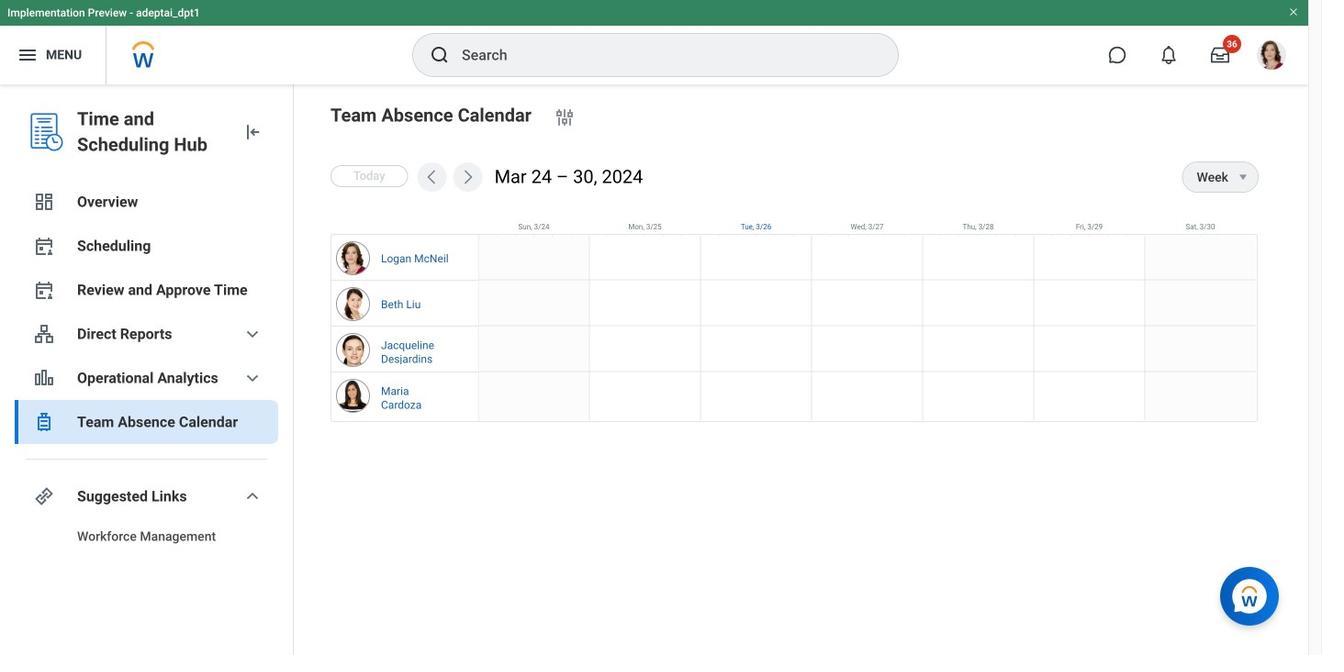 Task type: locate. For each thing, give the bounding box(es) containing it.
profile logan mcneil image
[[1257, 40, 1286, 74]]

justify image
[[17, 44, 39, 66]]

chevron down small image
[[241, 486, 264, 508]]

banner
[[0, 0, 1308, 84]]

calendar user solid image
[[33, 279, 55, 301]]

close environment banner image
[[1288, 6, 1299, 17]]

notifications large image
[[1160, 46, 1178, 64]]

task timeoff image
[[33, 411, 55, 433]]

chevron left image
[[423, 168, 441, 186]]

calendar user solid image
[[33, 235, 55, 257]]

search image
[[429, 44, 451, 66]]



Task type: vqa. For each thing, say whether or not it's contained in the screenshot.
leftmost chevron down icon
no



Task type: describe. For each thing, give the bounding box(es) containing it.
transformation import image
[[241, 121, 264, 143]]

chevron right image
[[459, 168, 477, 186]]

caret down image
[[1232, 170, 1254, 185]]

change selection image
[[554, 107, 576, 129]]

inbox large image
[[1211, 46, 1229, 64]]

dashboard image
[[33, 191, 55, 213]]

Search Workday  search field
[[462, 35, 860, 75]]

time and scheduling hub element
[[77, 107, 227, 158]]

navigation pane region
[[0, 84, 294, 656]]

link image
[[33, 486, 55, 508]]



